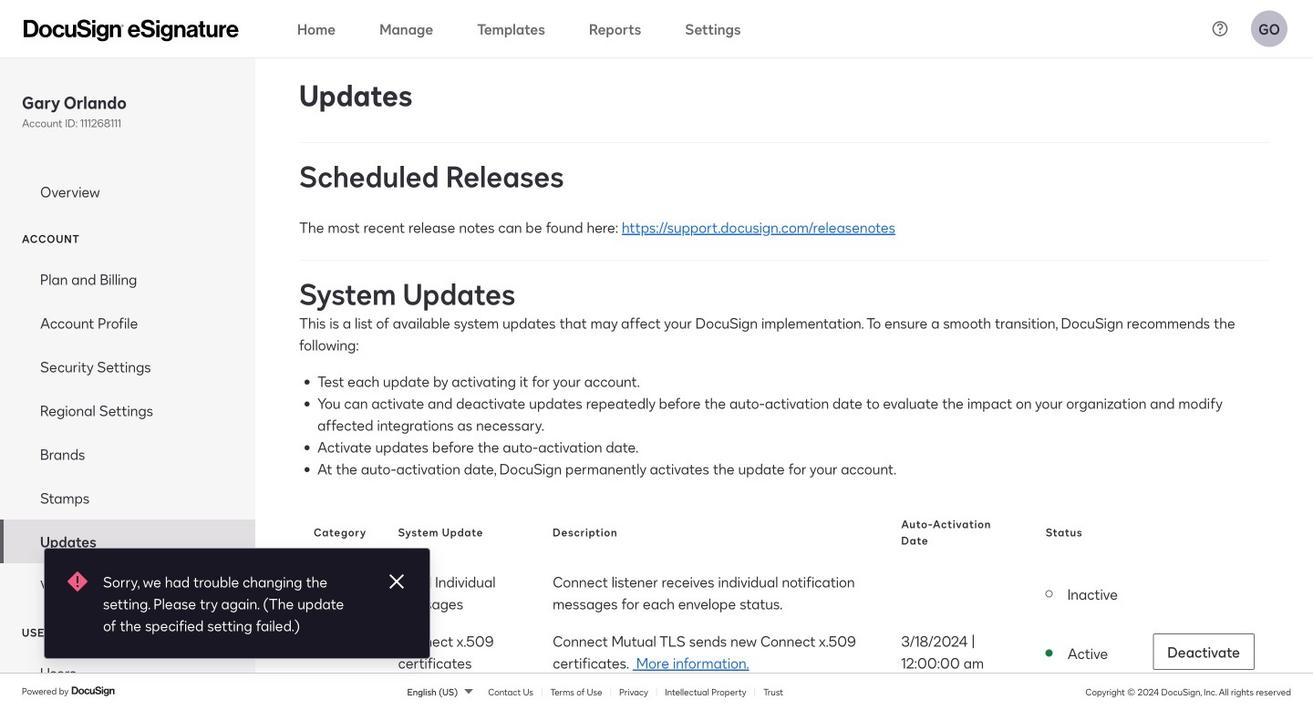 Task type: locate. For each thing, give the bounding box(es) containing it.
account element
[[0, 257, 255, 607]]

docusign image
[[71, 684, 117, 699]]

docusign admin image
[[24, 20, 239, 41]]



Task type: vqa. For each thing, say whether or not it's contained in the screenshot.
Users And Groups element
no



